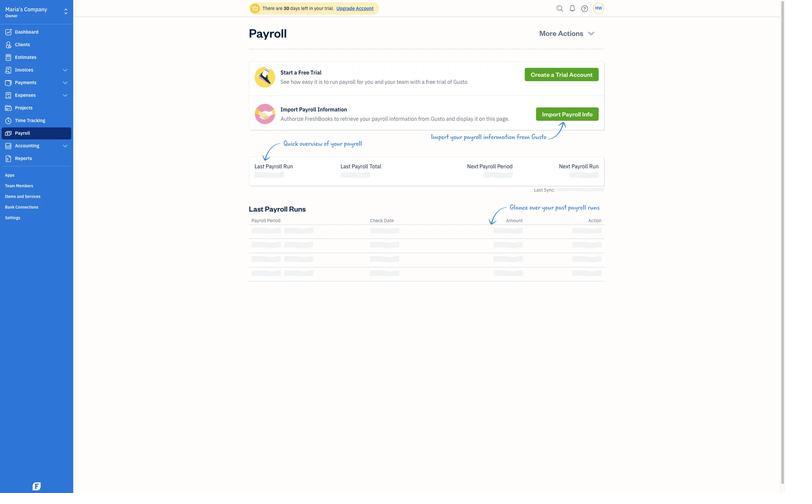 Task type: locate. For each thing, give the bounding box(es) containing it.
1 horizontal spatial gusto
[[532, 133, 547, 141]]

and inside the import payroll information authorize freshbooks to retrieve your payroll information from gusto and display it on this page.
[[446, 116, 455, 122]]

0 horizontal spatial it
[[314, 79, 318, 85]]

trial
[[311, 69, 322, 76], [556, 71, 568, 78]]

a for create
[[551, 71, 554, 78]]

chevron large down image up payments link
[[62, 68, 68, 73]]

a inside button
[[551, 71, 554, 78]]

0 horizontal spatial trial
[[311, 69, 322, 76]]

and
[[375, 79, 384, 85], [446, 116, 455, 122], [17, 194, 24, 199]]

chevron large down image for expenses
[[62, 93, 68, 98]]

payroll for import payroll information authorize freshbooks to retrieve your payroll information from gusto and display it on this page.
[[299, 106, 316, 113]]

account
[[356, 5, 374, 11], [569, 71, 593, 78]]

0 horizontal spatial run
[[284, 163, 293, 170]]

2 horizontal spatial import
[[542, 110, 561, 118]]

crown image
[[252, 5, 259, 12]]

0 vertical spatial from
[[418, 116, 430, 122]]

0 vertical spatial chevron large down image
[[62, 68, 68, 73]]

payroll inside the import payroll information authorize freshbooks to retrieve your payroll information from gusto and display it on this page.
[[299, 106, 316, 113]]

expense image
[[4, 92, 12, 99]]

it left is
[[314, 79, 318, 85]]

your right in
[[314, 5, 324, 11]]

dashboard
[[15, 29, 38, 35]]

check date
[[370, 218, 394, 224]]

quick
[[284, 140, 298, 148]]

freshbooks
[[305, 116, 333, 122]]

1 vertical spatial gusto
[[532, 133, 547, 141]]

projects link
[[2, 102, 71, 114]]

upgrade
[[337, 5, 355, 11]]

1 horizontal spatial of
[[447, 79, 452, 85]]

1 horizontal spatial a
[[422, 79, 425, 85]]

start
[[281, 69, 293, 76]]

0 horizontal spatial of
[[324, 140, 329, 148]]

and left display
[[446, 116, 455, 122]]

you
[[365, 79, 373, 85]]

authorize
[[281, 116, 304, 122]]

import inside the import payroll information authorize freshbooks to retrieve your payroll information from gusto and display it on this page.
[[281, 106, 298, 113]]

chevron large down image for invoices
[[62, 68, 68, 73]]

1 horizontal spatial it
[[475, 116, 478, 122]]

0 horizontal spatial a
[[294, 69, 297, 76]]

payroll
[[339, 79, 356, 85], [372, 116, 388, 122], [464, 133, 482, 141], [344, 140, 362, 148], [568, 204, 586, 212]]

next for next payroll period
[[467, 163, 478, 170]]

1 chevron large down image from the top
[[62, 68, 68, 73]]

from
[[418, 116, 430, 122], [517, 133, 530, 141]]

0 vertical spatial period
[[497, 163, 513, 170]]

0 horizontal spatial gusto
[[431, 116, 445, 122]]

payroll for last payroll runs
[[265, 204, 288, 213]]

items and services link
[[2, 191, 71, 201]]

import payroll info
[[542, 110, 593, 118]]

import
[[281, 106, 298, 113], [542, 110, 561, 118], [431, 133, 449, 141]]

time tracking link
[[2, 115, 71, 127]]

0 vertical spatial and
[[375, 79, 384, 85]]

1 horizontal spatial from
[[517, 133, 530, 141]]

connections
[[15, 205, 38, 210]]

your
[[314, 5, 324, 11], [385, 79, 396, 85], [360, 116, 371, 122], [450, 133, 462, 141], [331, 140, 343, 148], [542, 204, 554, 212]]

1 vertical spatial account
[[569, 71, 593, 78]]

more
[[540, 28, 557, 38]]

time
[[15, 118, 26, 124]]

to down information at left
[[334, 116, 339, 122]]

1 chevron large down image from the top
[[62, 80, 68, 86]]

2 horizontal spatial and
[[446, 116, 455, 122]]

actions
[[558, 28, 584, 38]]

trial up is
[[311, 69, 322, 76]]

payroll inside button
[[562, 110, 581, 118]]

1 horizontal spatial trial
[[556, 71, 568, 78]]

from inside the import payroll information authorize freshbooks to retrieve your payroll information from gusto and display it on this page.
[[418, 116, 430, 122]]

mw button
[[593, 3, 605, 14]]

information
[[318, 106, 347, 113]]

0 horizontal spatial period
[[267, 218, 281, 224]]

settings
[[5, 215, 20, 220]]

1 horizontal spatial next
[[559, 163, 570, 170]]

chevron large down image inside expenses 'link'
[[62, 93, 68, 98]]

0 horizontal spatial and
[[17, 194, 24, 199]]

of right overview
[[324, 140, 329, 148]]

free
[[426, 79, 435, 85]]

last sync :
[[534, 187, 557, 193]]

1 vertical spatial it
[[475, 116, 478, 122]]

0 vertical spatial to
[[324, 79, 329, 85]]

1 horizontal spatial account
[[569, 71, 593, 78]]

chevron large down image up reports link
[[62, 143, 68, 149]]

and inside start a free trial see how easy it is to run payroll for you and your team with a free trial of gusto.
[[375, 79, 384, 85]]

import for import payroll info
[[542, 110, 561, 118]]

start a free trial see how easy it is to run payroll for you and your team with a free trial of gusto.
[[281, 69, 469, 85]]

payroll left for
[[339, 79, 356, 85]]

2 chevron large down image from the top
[[62, 93, 68, 98]]

0 vertical spatial account
[[356, 5, 374, 11]]

2 next from the left
[[559, 163, 570, 170]]

client image
[[4, 42, 12, 48]]

chevron large down image
[[62, 80, 68, 86], [62, 93, 68, 98]]

of right 'trial'
[[447, 79, 452, 85]]

1 horizontal spatial information
[[484, 133, 515, 141]]

0 vertical spatial gusto
[[431, 116, 445, 122]]

last payroll total
[[341, 163, 381, 170]]

gusto.
[[453, 79, 469, 85]]

0 vertical spatial it
[[314, 79, 318, 85]]

1 horizontal spatial import
[[431, 133, 449, 141]]

1 vertical spatial chevron large down image
[[62, 93, 68, 98]]

1 run from the left
[[284, 163, 293, 170]]

and right 'you'
[[375, 79, 384, 85]]

report image
[[4, 155, 12, 162]]

create a trial account button
[[525, 68, 599, 81]]

search image
[[555, 3, 566, 13]]

on
[[479, 116, 485, 122]]

your right the retrieve
[[360, 116, 371, 122]]

see
[[281, 79, 290, 85]]

chevron large down image inside the accounting link
[[62, 143, 68, 149]]

with
[[410, 79, 421, 85]]

1 horizontal spatial run
[[589, 163, 599, 170]]

1 next from the left
[[467, 163, 478, 170]]

to
[[324, 79, 329, 85], [334, 116, 339, 122]]

expenses
[[15, 92, 36, 98]]

1 vertical spatial and
[[446, 116, 455, 122]]

invoice image
[[4, 67, 12, 74]]

chevron large down image
[[62, 68, 68, 73], [62, 143, 68, 149]]

clients link
[[2, 39, 71, 51]]

1 horizontal spatial and
[[375, 79, 384, 85]]

dashboard link
[[2, 26, 71, 38]]

0 horizontal spatial from
[[418, 116, 430, 122]]

your right over
[[542, 204, 554, 212]]

payments link
[[2, 77, 71, 89]]

it left on in the top of the page
[[475, 116, 478, 122]]

2 vertical spatial and
[[17, 194, 24, 199]]

payroll for next payroll run
[[572, 163, 588, 170]]

import for import your payroll information from gusto
[[431, 133, 449, 141]]

2 run from the left
[[589, 163, 599, 170]]

your left team
[[385, 79, 396, 85]]

0 horizontal spatial next
[[467, 163, 478, 170]]

1 vertical spatial to
[[334, 116, 339, 122]]

gusto
[[431, 116, 445, 122], [532, 133, 547, 141]]

run
[[284, 163, 293, 170], [589, 163, 599, 170]]

trial inside start a free trial see how easy it is to run payroll for you and your team with a free trial of gusto.
[[311, 69, 322, 76]]

total
[[370, 163, 381, 170]]

clients
[[15, 42, 30, 48]]

of inside start a free trial see how easy it is to run payroll for you and your team with a free trial of gusto.
[[447, 79, 452, 85]]

payments
[[15, 80, 36, 86]]

0 horizontal spatial to
[[324, 79, 329, 85]]

to inside the import payroll information authorize freshbooks to retrieve your payroll information from gusto and display it on this page.
[[334, 116, 339, 122]]

apps
[[5, 173, 14, 178]]

next payroll run
[[559, 163, 599, 170]]

payroll right past at the top right of page
[[568, 204, 586, 212]]

how
[[291, 79, 301, 85]]

trial right create
[[556, 71, 568, 78]]

payroll
[[249, 25, 287, 41], [299, 106, 316, 113], [562, 110, 581, 118], [15, 130, 30, 136], [266, 163, 282, 170], [352, 163, 368, 170], [480, 163, 496, 170], [572, 163, 588, 170], [265, 204, 288, 213], [252, 218, 266, 224]]

members
[[16, 183, 33, 188]]

items
[[5, 194, 16, 199]]

0 vertical spatial chevron large down image
[[62, 80, 68, 86]]

0 vertical spatial of
[[447, 79, 452, 85]]

import inside button
[[542, 110, 561, 118]]

date
[[384, 218, 394, 224]]

last payroll runs
[[249, 204, 306, 213]]

bank connections
[[5, 205, 38, 210]]

apps link
[[2, 170, 71, 180]]

chevron large down image for accounting
[[62, 143, 68, 149]]

trial
[[437, 79, 446, 85]]

1 vertical spatial period
[[267, 218, 281, 224]]

2 chevron large down image from the top
[[62, 143, 68, 149]]

1 vertical spatial chevron large down image
[[62, 143, 68, 149]]

days
[[290, 5, 300, 11]]

your down display
[[450, 133, 462, 141]]

it inside start a free trial see how easy it is to run payroll for you and your team with a free trial of gusto.
[[314, 79, 318, 85]]

bank connections link
[[2, 202, 71, 212]]

gusto inside the import payroll information authorize freshbooks to retrieve your payroll information from gusto and display it on this page.
[[431, 116, 445, 122]]

next
[[467, 163, 478, 170], [559, 163, 570, 170]]

chevron large down image down invoices "link"
[[62, 80, 68, 86]]

1 vertical spatial information
[[484, 133, 515, 141]]

your inside start a free trial see how easy it is to run payroll for you and your team with a free trial of gusto.
[[385, 79, 396, 85]]

payroll right the retrieve
[[372, 116, 388, 122]]

overview
[[300, 140, 322, 148]]

it inside the import payroll information authorize freshbooks to retrieve your payroll information from gusto and display it on this page.
[[475, 116, 478, 122]]

to inside start a free trial see how easy it is to run payroll for you and your team with a free trial of gusto.
[[324, 79, 329, 85]]

chevron large down image up projects link
[[62, 93, 68, 98]]

last for last payroll total
[[341, 163, 351, 170]]

estimate image
[[4, 54, 12, 61]]

1 horizontal spatial to
[[334, 116, 339, 122]]

0 horizontal spatial import
[[281, 106, 298, 113]]

go to help image
[[580, 3, 590, 13]]

to right is
[[324, 79, 329, 85]]

and right items
[[17, 194, 24, 199]]

payroll period
[[252, 218, 281, 224]]

0 vertical spatial information
[[389, 116, 417, 122]]

0 horizontal spatial information
[[389, 116, 417, 122]]

2 horizontal spatial a
[[551, 71, 554, 78]]

chevrondown image
[[587, 28, 596, 38]]



Task type: describe. For each thing, give the bounding box(es) containing it.
information inside the import payroll information authorize freshbooks to retrieve your payroll information from gusto and display it on this page.
[[389, 116, 417, 122]]

payroll down display
[[464, 133, 482, 141]]

1 vertical spatial from
[[517, 133, 530, 141]]

amount
[[506, 218, 523, 224]]

accounting link
[[2, 140, 71, 152]]

payroll inside the main element
[[15, 130, 30, 136]]

check
[[370, 218, 383, 224]]

projects
[[15, 105, 33, 111]]

timer image
[[4, 118, 12, 124]]

and inside the main element
[[17, 194, 24, 199]]

estimates
[[15, 54, 36, 60]]

1 horizontal spatial period
[[497, 163, 513, 170]]

team members link
[[2, 181, 71, 191]]

payroll for last payroll run
[[266, 163, 282, 170]]

import your payroll information from gusto
[[431, 133, 547, 141]]

bank
[[5, 205, 14, 210]]

payment image
[[4, 80, 12, 86]]

create
[[531, 71, 550, 78]]

import payroll information authorize freshbooks to retrieve your payroll information from gusto and display it on this page.
[[281, 106, 510, 122]]

free
[[298, 69, 309, 76]]

runs
[[588, 204, 600, 212]]

page.
[[497, 116, 510, 122]]

trial.
[[325, 5, 334, 11]]

time tracking
[[15, 118, 45, 124]]

left
[[301, 5, 308, 11]]

is
[[319, 79, 323, 85]]

last for last sync :
[[534, 187, 543, 193]]

invoices
[[15, 67, 33, 73]]

are
[[276, 5, 283, 11]]

company
[[24, 6, 47, 13]]

payroll up last payroll total
[[344, 140, 362, 148]]

freshbooks image
[[31, 483, 42, 491]]

sync
[[544, 187, 554, 193]]

payroll link
[[2, 127, 71, 139]]

retrieve
[[340, 116, 359, 122]]

chart image
[[4, 143, 12, 149]]

owner
[[5, 13, 18, 18]]

there
[[263, 5, 275, 11]]

trial inside button
[[556, 71, 568, 78]]

import for import payroll information authorize freshbooks to retrieve your payroll information from gusto and display it on this page.
[[281, 106, 298, 113]]

a for start
[[294, 69, 297, 76]]

last payroll run
[[255, 163, 293, 170]]

payroll for import payroll info
[[562, 110, 581, 118]]

next payroll period
[[467, 163, 513, 170]]

services
[[25, 194, 41, 199]]

more actions button
[[534, 25, 602, 41]]

account inside button
[[569, 71, 593, 78]]

your right overview
[[331, 140, 343, 148]]

payroll for last payroll total
[[352, 163, 368, 170]]

mw
[[595, 6, 602, 11]]

team
[[397, 79, 409, 85]]

this
[[487, 116, 495, 122]]

payroll inside the import payroll information authorize freshbooks to retrieve your payroll information from gusto and display it on this page.
[[372, 116, 388, 122]]

info
[[582, 110, 593, 118]]

maria's
[[5, 6, 23, 13]]

items and services
[[5, 194, 41, 199]]

30
[[284, 5, 289, 11]]

chevron large down image for payments
[[62, 80, 68, 86]]

run for next payroll run
[[589, 163, 599, 170]]

your inside the import payroll information authorize freshbooks to retrieve your payroll information from gusto and display it on this page.
[[360, 116, 371, 122]]

quick overview of your payroll
[[284, 140, 362, 148]]

team members
[[5, 183, 33, 188]]

there are 30 days left in your trial. upgrade account
[[263, 5, 374, 11]]

payroll for next payroll period
[[480, 163, 496, 170]]

team
[[5, 183, 15, 188]]

display
[[456, 116, 474, 122]]

runs
[[289, 204, 306, 213]]

glance
[[510, 204, 528, 212]]

more actions
[[540, 28, 584, 38]]

reports link
[[2, 153, 71, 165]]

import payroll info button
[[536, 108, 599, 121]]

next for next payroll run
[[559, 163, 570, 170]]

run
[[330, 79, 338, 85]]

payroll inside start a free trial see how easy it is to run payroll for you and your team with a free trial of gusto.
[[339, 79, 356, 85]]

past
[[556, 204, 567, 212]]

create a trial account
[[531, 71, 593, 78]]

action
[[588, 218, 602, 224]]

0 horizontal spatial account
[[356, 5, 374, 11]]

money image
[[4, 130, 12, 137]]

tracking
[[27, 118, 45, 124]]

last for last payroll run
[[255, 163, 265, 170]]

dashboard image
[[4, 29, 12, 36]]

settings link
[[2, 213, 71, 223]]

main element
[[0, 0, 90, 493]]

expenses link
[[2, 90, 71, 102]]

estimates link
[[2, 52, 71, 64]]

invoices link
[[2, 64, 71, 76]]

project image
[[4, 105, 12, 112]]

in
[[309, 5, 313, 11]]

easy
[[302, 79, 313, 85]]

upgrade account link
[[335, 5, 374, 11]]

run for last payroll run
[[284, 163, 293, 170]]

notifications image
[[567, 2, 578, 15]]

for
[[357, 79, 364, 85]]

maria's company owner
[[5, 6, 47, 18]]

1 vertical spatial of
[[324, 140, 329, 148]]

:
[[554, 187, 555, 193]]

over
[[530, 204, 541, 212]]

last for last payroll runs
[[249, 204, 264, 213]]



Task type: vqa. For each thing, say whether or not it's contained in the screenshot.
top Saturday,
no



